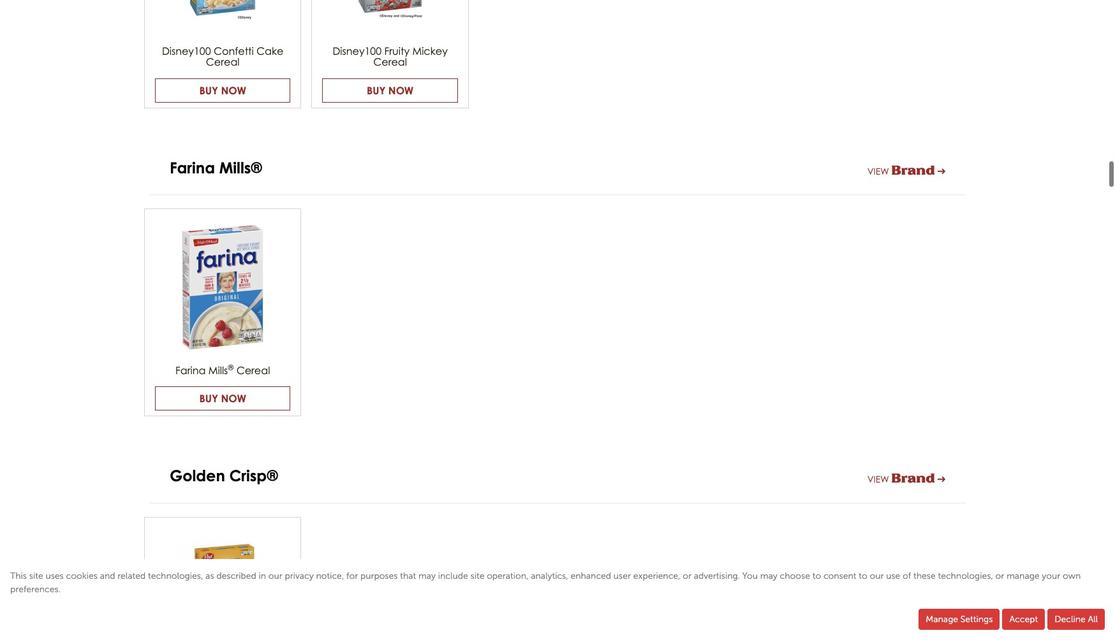 Task type: vqa. For each thing, say whether or not it's contained in the screenshot.
made in the Grape-Nuts Greek Yogurt Pie with Sugared Cranberries Proudly made with: Grape-Nuts®
no



Task type: describe. For each thing, give the bounding box(es) containing it.
cereal for fruity
[[373, 56, 407, 68]]

now for fruity
[[389, 84, 414, 97]]

analytics,
[[531, 571, 568, 582]]

disney100 fruity mickey cereal link
[[323, 44, 458, 68]]

buy now for fruity
[[367, 84, 414, 97]]

for
[[347, 571, 358, 582]]

farina mills package image
[[145, 210, 301, 365]]

brand for mills®
[[892, 163, 935, 177]]

buy now for confetti
[[199, 84, 246, 97]]

®
[[228, 363, 234, 372]]

farina mills®
[[170, 158, 262, 177]]

now for confetti
[[221, 84, 246, 97]]

fruity
[[384, 44, 410, 57]]

accept button
[[1003, 609, 1045, 630]]

consent
[[824, 571, 857, 582]]

as
[[206, 571, 214, 582]]

buy now link down mills at the left bottom
[[155, 387, 291, 411]]

2 or from the left
[[996, 571, 1005, 582]]

manage
[[926, 615, 959, 625]]

manage
[[1007, 571, 1040, 582]]

cookies
[[66, 571, 98, 582]]

our
[[870, 571, 884, 582]]

buy for confetti
[[199, 84, 218, 97]]

of
[[903, 571, 911, 582]]

2 to from the left
[[859, 571, 868, 582]]

now down farina mills ® cereal
[[221, 393, 246, 405]]

manage settings button
[[919, 609, 1000, 630]]

disney100 fruity mickey cereal
[[333, 44, 448, 68]]

buy now link for confetti
[[155, 78, 291, 103]]

cereal for mills
[[237, 364, 270, 377]]

disney100 confetti cake cereal link
[[155, 44, 291, 68]]

advertising.
[[694, 571, 740, 582]]

crisp®
[[229, 467, 278, 486]]

privacy notice link
[[285, 571, 342, 582]]

chevron up image
[[1076, 608, 1085, 618]]

related
[[118, 571, 146, 582]]

view for mills®
[[868, 166, 889, 177]]

in our
[[259, 571, 283, 582]]

described
[[217, 571, 256, 582]]

1 may from the left
[[419, 571, 436, 582]]

mills®
[[219, 158, 262, 177]]

1 site from the left
[[29, 571, 43, 582]]

your
[[1042, 571, 1061, 582]]

2 may from the left
[[761, 571, 778, 582]]

mickey
[[413, 44, 448, 57]]

farina for farina mills ® cereal
[[175, 364, 206, 377]]

1 or from the left
[[683, 571, 692, 582]]

view for crisp®
[[868, 474, 889, 485]]

own
[[1063, 571, 1081, 582]]

, for purposes that may include site operation, analytics, enhanced user experience, or advertising. you may choose to consent to our use of these technologies, or manage your own preferences.
[[10, 571, 1081, 595]]

long arrow right image for crisp®
[[938, 476, 946, 485]]



Task type: locate. For each thing, give the bounding box(es) containing it.
0 horizontal spatial may
[[419, 571, 436, 582]]

1 vertical spatial long arrow right image
[[938, 476, 946, 485]]

0 horizontal spatial disney100
[[162, 44, 211, 57]]

view brand
[[868, 163, 935, 177], [868, 472, 935, 486]]

long arrow right image
[[938, 168, 946, 177], [938, 476, 946, 485]]

mills
[[209, 364, 228, 377]]

these
[[914, 571, 936, 582]]

1 vertical spatial brand
[[892, 472, 935, 486]]

2 long arrow right image from the top
[[938, 476, 946, 485]]

buy now down disney100 fruity mickey cereal
[[367, 84, 414, 97]]

view brand for crisp®
[[868, 472, 935, 486]]

manage settings
[[926, 615, 993, 625]]

1 to from the left
[[813, 571, 821, 582]]

disney100 left fruity
[[333, 44, 382, 57]]

1 disney100 from the left
[[162, 44, 211, 57]]

cereal inside farina mills ® cereal
[[237, 364, 270, 377]]

0 horizontal spatial technologies,
[[148, 571, 203, 582]]

disney100 confetti cake cereal box image
[[145, 0, 301, 46]]

view brand for mills®
[[868, 163, 935, 177]]

now down disney100 fruity mickey cereal link
[[389, 84, 414, 97]]

1 view brand from the top
[[868, 163, 935, 177]]

site right 'include'
[[471, 571, 485, 582]]

1 vertical spatial view
[[868, 474, 889, 485]]

1 horizontal spatial or
[[996, 571, 1005, 582]]

1 brand from the top
[[892, 163, 935, 177]]

and
[[100, 571, 115, 582]]

view
[[868, 166, 889, 177], [868, 474, 889, 485]]

user
[[614, 571, 631, 582]]

0 vertical spatial long arrow right image
[[938, 168, 946, 177]]

or left "advertising."
[[683, 571, 692, 582]]

confetti
[[214, 44, 254, 57]]

1 technologies, from the left
[[148, 571, 203, 582]]

golden crisp cereal box image
[[145, 518, 301, 641]]

operation,
[[487, 571, 529, 582]]

enhanced
[[571, 571, 611, 582]]

site inside , for purposes that may include site operation, analytics, enhanced user experience, or advertising. you may choose to consent to our use of these technologies, or manage your own preferences.
[[471, 571, 485, 582]]

buy now link down disney100 confetti cake cereal link
[[155, 78, 291, 103]]

long arrow right image for mills®
[[938, 168, 946, 177]]

to left our
[[859, 571, 868, 582]]

0 vertical spatial farina
[[170, 158, 215, 177]]

cake
[[257, 44, 284, 57]]

may right that at the left of the page
[[419, 571, 436, 582]]

brand for crisp®
[[892, 472, 935, 486]]

experience,
[[634, 571, 681, 582]]

settings
[[961, 615, 993, 625]]

accept
[[1010, 615, 1038, 625]]

0 horizontal spatial to
[[813, 571, 821, 582]]

1 long arrow right image from the top
[[938, 168, 946, 177]]

cereal for confetti
[[206, 56, 240, 68]]

include
[[438, 571, 468, 582]]

1 horizontal spatial technologies,
[[938, 571, 993, 582]]

site up preferences.
[[29, 571, 43, 582]]

cereal
[[206, 56, 240, 68], [373, 56, 407, 68], [237, 364, 270, 377]]

buy now link for fruity
[[323, 78, 458, 103]]

may
[[419, 571, 436, 582], [761, 571, 778, 582]]

0 vertical spatial view brand
[[868, 163, 935, 177]]

choose
[[780, 571, 810, 582]]

disney100 inside disney100 confetti cake cereal
[[162, 44, 211, 57]]

golden crisp®
[[170, 467, 278, 486]]

decline
[[1055, 615, 1086, 625]]

this
[[10, 571, 27, 582]]

1 view from the top
[[868, 166, 889, 177]]

or
[[683, 571, 692, 582], [996, 571, 1005, 582]]

1 horizontal spatial may
[[761, 571, 778, 582]]

disney100 fruity mickey cereal box image
[[312, 0, 468, 46]]

2 view from the top
[[868, 474, 889, 485]]

uses
[[46, 571, 64, 582]]

2 technologies, from the left
[[938, 571, 993, 582]]

0 vertical spatial brand
[[892, 163, 935, 177]]

2 brand from the top
[[892, 472, 935, 486]]

buy down disney100 confetti cake cereal
[[199, 84, 218, 97]]

1 horizontal spatial to
[[859, 571, 868, 582]]

technologies, left as
[[148, 571, 203, 582]]

technologies, inside , for purposes that may include site operation, analytics, enhanced user experience, or advertising. you may choose to consent to our use of these technologies, or manage your own preferences.
[[938, 571, 993, 582]]

all
[[1088, 615, 1098, 625]]

now down disney100 confetti cake cereal link
[[221, 84, 246, 97]]

cereal down disney100 fruity mickey cereal box image
[[373, 56, 407, 68]]

buy now link
[[155, 78, 291, 103], [323, 78, 458, 103], [155, 387, 291, 411]]

2 disney100 from the left
[[333, 44, 382, 57]]

farina for farina mills®
[[170, 158, 215, 177]]

1 vertical spatial view brand
[[868, 472, 935, 486]]

buy for fruity
[[367, 84, 386, 97]]

1 horizontal spatial site
[[471, 571, 485, 582]]

farina
[[170, 158, 215, 177], [175, 364, 206, 377]]

golden
[[170, 467, 225, 486]]

this site uses cookies and related technologies, as described in our privacy notice
[[10, 571, 342, 582]]

you
[[743, 571, 758, 582]]

to
[[813, 571, 821, 582], [859, 571, 868, 582]]

decline all
[[1055, 615, 1098, 625]]

disney100
[[162, 44, 211, 57], [333, 44, 382, 57]]

farina inside farina mills ® cereal
[[175, 364, 206, 377]]

now
[[221, 84, 246, 97], [389, 84, 414, 97], [221, 393, 246, 405]]

buy
[[199, 84, 218, 97], [367, 84, 386, 97], [199, 393, 218, 405]]

cereal down disney100 confetti cake cereal box image
[[206, 56, 240, 68]]

that
[[400, 571, 416, 582]]

disney100 for disney100 confetti cake cereal
[[162, 44, 211, 57]]

,
[[342, 571, 344, 582]]

technologies, right these on the bottom
[[938, 571, 993, 582]]

buy now down mills at the left bottom
[[199, 393, 246, 405]]

2 site from the left
[[471, 571, 485, 582]]

use
[[886, 571, 901, 582]]

buy now down disney100 confetti cake cereal
[[199, 84, 246, 97]]

2 view brand from the top
[[868, 472, 935, 486]]

0 vertical spatial view
[[868, 166, 889, 177]]

0 horizontal spatial site
[[29, 571, 43, 582]]

buy down mills at the left bottom
[[199, 393, 218, 405]]

site
[[29, 571, 43, 582], [471, 571, 485, 582]]

0 horizontal spatial or
[[683, 571, 692, 582]]

buy now
[[199, 84, 246, 97], [367, 84, 414, 97], [199, 393, 246, 405]]

1 vertical spatial farina
[[175, 364, 206, 377]]

or left manage
[[996, 571, 1005, 582]]

farina left mills at the left bottom
[[175, 364, 206, 377]]

disney100 inside disney100 fruity mickey cereal
[[333, 44, 382, 57]]

privacy notice
[[285, 571, 342, 582]]

decline all button
[[1048, 609, 1105, 630]]

farina mills ® cereal
[[175, 363, 270, 377]]

may right you
[[761, 571, 778, 582]]

disney100 for disney100 fruity mickey cereal
[[333, 44, 382, 57]]

technologies,
[[148, 571, 203, 582], [938, 571, 993, 582]]

farina left mills®
[[170, 158, 215, 177]]

to right choose
[[813, 571, 821, 582]]

cereal inside disney100 fruity mickey cereal
[[373, 56, 407, 68]]

cereal right ®
[[237, 364, 270, 377]]

buy now link down disney100 fruity mickey cereal link
[[323, 78, 458, 103]]

preferences.
[[10, 585, 61, 595]]

disney100 left the confetti
[[162, 44, 211, 57]]

purposes
[[361, 571, 398, 582]]

buy down disney100 fruity mickey cereal
[[367, 84, 386, 97]]

1 horizontal spatial disney100
[[333, 44, 382, 57]]

brand
[[892, 163, 935, 177], [892, 472, 935, 486]]

cereal inside disney100 confetti cake cereal
[[206, 56, 240, 68]]

disney100 confetti cake cereal
[[162, 44, 284, 68]]



